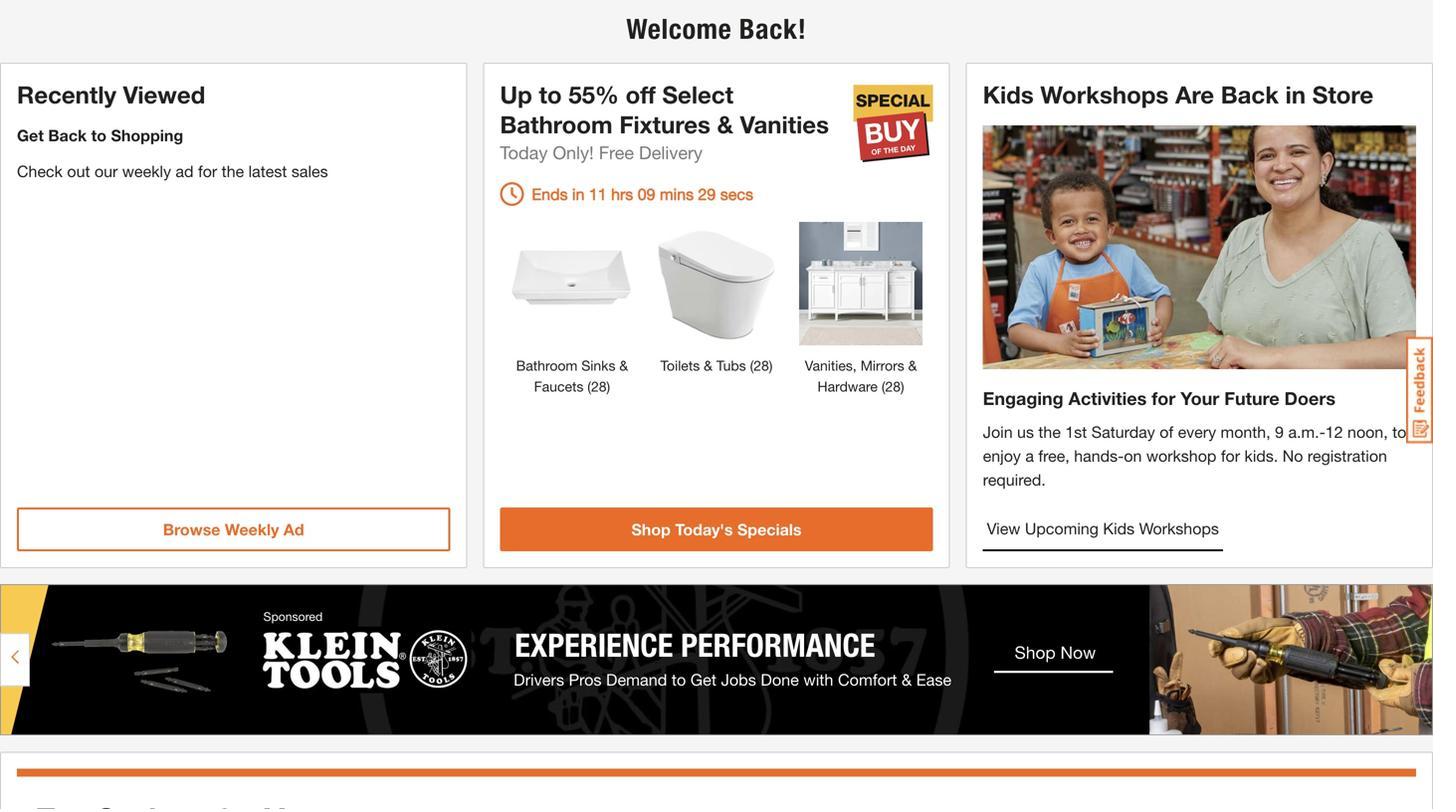 Task type: locate. For each thing, give the bounding box(es) containing it.
0 horizontal spatial in
[[572, 185, 585, 204]]

1 horizontal spatial to
[[539, 80, 562, 109]]

12
[[1326, 423, 1344, 441]]

to right noon,
[[1393, 423, 1407, 441]]

noon,
[[1348, 423, 1389, 441]]

required.
[[983, 470, 1046, 489]]

( for vanities, mirrors & hardware
[[882, 378, 886, 395]]

1 horizontal spatial ( 28 )
[[878, 378, 905, 395]]

0 horizontal spatial (
[[588, 378, 591, 395]]

kids
[[983, 80, 1034, 109], [1104, 519, 1135, 538]]

0 horizontal spatial 28
[[591, 378, 607, 395]]

( down sinks on the top of page
[[588, 378, 591, 395]]

1 horizontal spatial the
[[1039, 423, 1061, 441]]

2 horizontal spatial 28
[[886, 378, 901, 395]]

& left "tubs"
[[704, 357, 713, 374]]

2 horizontal spatial (
[[882, 378, 886, 395]]

secs
[[721, 185, 754, 204]]

us
[[1018, 423, 1034, 441]]

&
[[717, 110, 734, 138], [620, 357, 628, 374], [704, 357, 713, 374], [909, 357, 918, 374]]

bathroom sinks & faucets
[[516, 357, 628, 395]]

0 vertical spatial workshops
[[1041, 80, 1169, 109]]

the
[[222, 162, 244, 181], [1039, 423, 1061, 441]]

mins
[[660, 185, 694, 204]]

ad
[[284, 520, 304, 539]]

2 vertical spatial to
[[1393, 423, 1407, 441]]

1 vertical spatial to
[[91, 126, 107, 145]]

our
[[95, 162, 118, 181]]

0 vertical spatial for
[[198, 162, 217, 181]]

hardware
[[818, 378, 878, 395]]

& right sinks on the top of page
[[620, 357, 628, 374]]

registration
[[1308, 446, 1388, 465]]

0 horizontal spatial ( 28 )
[[584, 378, 611, 395]]

) down sinks on the top of page
[[607, 378, 611, 395]]

view
[[987, 519, 1021, 538]]

the right "us"
[[1039, 423, 1061, 441]]

hands-
[[1075, 446, 1124, 465]]

55%
[[569, 80, 619, 109]]

0 vertical spatial in
[[1286, 80, 1306, 109]]

back right are
[[1221, 80, 1279, 109]]

get back to shopping
[[17, 126, 183, 145]]

in left 11
[[572, 185, 585, 204]]

0 horizontal spatial the
[[222, 162, 244, 181]]

28 right "tubs"
[[754, 357, 769, 374]]

in
[[1286, 80, 1306, 109], [572, 185, 585, 204]]

for
[[198, 162, 217, 181], [1152, 388, 1176, 409], [1222, 446, 1241, 465]]

on
[[1124, 446, 1142, 465]]

( for bathroom sinks & faucets
[[588, 378, 591, 395]]

2 horizontal spatial to
[[1393, 423, 1407, 441]]

fixtures
[[620, 110, 711, 138]]

latest
[[249, 162, 287, 181]]

workshops
[[1041, 80, 1169, 109], [1140, 519, 1220, 538]]

0 vertical spatial back
[[1221, 80, 1279, 109]]

2 vertical spatial for
[[1222, 446, 1241, 465]]

11
[[589, 185, 607, 204]]

future
[[1225, 388, 1280, 409]]

) right "tubs"
[[769, 357, 773, 374]]

0 vertical spatial to
[[539, 80, 562, 109]]

ends
[[532, 185, 568, 204]]

ends in 11 hrs 09 mins 29 secs
[[532, 185, 754, 204]]

0 horizontal spatial )
[[607, 378, 611, 395]]

2 horizontal spatial )
[[901, 378, 905, 395]]

off
[[626, 80, 656, 109]]

check
[[17, 162, 63, 181]]

28 down mirrors
[[886, 378, 901, 395]]

bathroom up today only!
[[500, 110, 613, 138]]

1 horizontal spatial kids
[[1104, 519, 1135, 538]]

for right ad
[[198, 162, 217, 181]]

enjoy
[[983, 446, 1021, 465]]

workshop
[[1147, 446, 1217, 465]]

bathroom inside 'bathroom sinks & faucets'
[[516, 357, 578, 374]]

0 vertical spatial kids
[[983, 80, 1034, 109]]

( 28 ) down mirrors
[[878, 378, 905, 395]]

kids.
[[1245, 446, 1279, 465]]

1 vertical spatial the
[[1039, 423, 1061, 441]]

a
[[1026, 446, 1034, 465]]

activities
[[1069, 388, 1147, 409]]

month,
[[1221, 423, 1271, 441]]

& down select
[[717, 110, 734, 138]]

the left latest
[[222, 162, 244, 181]]

1 ( 28 ) from the left
[[584, 378, 611, 395]]

)
[[769, 357, 773, 374], [607, 378, 611, 395], [901, 378, 905, 395]]

doers
[[1285, 388, 1336, 409]]

back
[[1221, 80, 1279, 109], [48, 126, 87, 145]]

browse
[[163, 520, 221, 539]]

back right get
[[48, 126, 87, 145]]

for up the of
[[1152, 388, 1176, 409]]

view upcoming kids workshops
[[987, 519, 1220, 538]]

to
[[539, 80, 562, 109], [91, 126, 107, 145], [1393, 423, 1407, 441]]

recently viewed
[[17, 80, 205, 109]]

1 vertical spatial bathroom
[[516, 357, 578, 374]]

28 down sinks on the top of page
[[591, 378, 607, 395]]

0 horizontal spatial back
[[48, 126, 87, 145]]

welcome back!
[[627, 12, 807, 46]]

for down month,
[[1222, 446, 1241, 465]]

workshops left are
[[1041, 80, 1169, 109]]

in left store
[[1286, 80, 1306, 109]]

shop today's specials link
[[500, 508, 934, 551]]

browse weekly ad button
[[17, 508, 450, 551]]

mirrors
[[861, 357, 905, 374]]

recently
[[17, 80, 116, 109]]

) down mirrors
[[901, 378, 905, 395]]

your
[[1181, 388, 1220, 409]]

0 horizontal spatial for
[[198, 162, 217, 181]]

9
[[1276, 423, 1284, 441]]

0 vertical spatial bathroom
[[500, 110, 613, 138]]

1 vertical spatial in
[[572, 185, 585, 204]]

29
[[699, 185, 716, 204]]

vanities, mirrors & hardware product image image
[[800, 222, 923, 346]]

workshops down workshop
[[1140, 519, 1220, 538]]

back!
[[740, 12, 807, 46]]

to inside up to 55% off select bathroom fixtures & vanities today only! free delivery
[[539, 80, 562, 109]]

2 horizontal spatial for
[[1222, 446, 1241, 465]]

toilets
[[661, 357, 700, 374]]

store
[[1313, 80, 1374, 109]]

& right mirrors
[[909, 357, 918, 374]]

1 vertical spatial kids
[[1104, 519, 1135, 538]]

every
[[1178, 423, 1217, 441]]

( 28 )
[[584, 378, 611, 395], [878, 378, 905, 395]]

1 horizontal spatial for
[[1152, 388, 1176, 409]]

the inside join us the 1st saturday of every month, 9 a.m.-12 noon, to enjoy a free, hands-on workshop for kids. no registration required.
[[1039, 423, 1061, 441]]

2 ( 28 ) from the left
[[878, 378, 905, 395]]

( 28 ) down sinks on the top of page
[[584, 378, 611, 395]]

0 vertical spatial the
[[222, 162, 244, 181]]

to up the our
[[91, 126, 107, 145]]

bathroom up faucets
[[516, 357, 578, 374]]

0 horizontal spatial kids
[[983, 80, 1034, 109]]

engaging
[[983, 388, 1064, 409]]

weekly
[[225, 520, 279, 539]]

no
[[1283, 446, 1304, 465]]

28
[[754, 357, 769, 374], [591, 378, 607, 395], [886, 378, 901, 395]]

( right "tubs"
[[750, 357, 754, 374]]

sinks
[[582, 357, 616, 374]]

28 for vanities, mirrors & hardware
[[886, 378, 901, 395]]

today only!
[[500, 142, 594, 163]]

join
[[983, 423, 1013, 441]]

viewed
[[123, 80, 205, 109]]

bathroom
[[500, 110, 613, 138], [516, 357, 578, 374]]

( down mirrors
[[882, 378, 886, 395]]

special buy logo image
[[854, 84, 934, 163]]

(
[[750, 357, 754, 374], [588, 378, 591, 395], [882, 378, 886, 395]]

to right up
[[539, 80, 562, 109]]

up to 55% off select bathroom fixtures & vanities today only! free delivery
[[500, 80, 829, 163]]



Task type: vqa. For each thing, say whether or not it's contained in the screenshot.
"Check out our weekly ad for the latest sales" on the left
yes



Task type: describe. For each thing, give the bounding box(es) containing it.
kids workshops are back in store
[[983, 80, 1374, 109]]

faucets
[[534, 378, 584, 395]]

toilets & tubs product image image
[[655, 222, 779, 346]]

09
[[638, 185, 656, 204]]

1 vertical spatial workshops
[[1140, 519, 1220, 538]]

1 vertical spatial for
[[1152, 388, 1176, 409]]

browse weekly ad
[[163, 520, 304, 539]]

hrs
[[611, 185, 634, 204]]

1 horizontal spatial )
[[769, 357, 773, 374]]

view upcoming kids workshops link
[[983, 508, 1224, 551]]

are
[[1176, 80, 1215, 109]]

engaging activities for your future doers
[[983, 388, 1336, 409]]

( 28 ) for hardware
[[878, 378, 905, 395]]

& inside up to 55% off select bathroom fixtures & vanities today only! free delivery
[[717, 110, 734, 138]]

sales
[[292, 162, 328, 181]]

get
[[17, 126, 44, 145]]

( 28 ) for faucets
[[584, 378, 611, 395]]

to inside join us the 1st saturday of every month, 9 a.m.-12 noon, to enjoy a free, hands-on workshop for kids. no registration required.
[[1393, 423, 1407, 441]]

vanities, mirrors & hardware
[[805, 357, 918, 395]]

free,
[[1039, 446, 1070, 465]]

& inside vanities, mirrors & hardware
[[909, 357, 918, 374]]

1 horizontal spatial in
[[1286, 80, 1306, 109]]

kids workshops image
[[983, 125, 1417, 369]]

1 horizontal spatial 28
[[754, 357, 769, 374]]

) for vanities, mirrors & hardware
[[901, 378, 905, 395]]

welcome
[[627, 12, 732, 46]]

1 vertical spatial back
[[48, 126, 87, 145]]

1 horizontal spatial back
[[1221, 80, 1279, 109]]

weekly
[[122, 162, 171, 181]]

0 horizontal spatial to
[[91, 126, 107, 145]]

out
[[67, 162, 90, 181]]

feedback link image
[[1407, 337, 1434, 444]]

1 horizontal spatial (
[[750, 357, 754, 374]]

shopping
[[111, 126, 183, 145]]

vanities,
[[805, 357, 857, 374]]

1st
[[1066, 423, 1088, 441]]

shop today's specials
[[632, 520, 802, 539]]

of
[[1160, 423, 1174, 441]]

for inside join us the 1st saturday of every month, 9 a.m.-12 noon, to enjoy a free, hands-on workshop for kids. no registration required.
[[1222, 446, 1241, 465]]

up
[[500, 80, 532, 109]]

tubs
[[717, 357, 746, 374]]

vanities
[[740, 110, 829, 138]]

ad
[[176, 162, 194, 181]]

a.m.-
[[1289, 423, 1326, 441]]

toilets & tubs ( 28 )
[[661, 357, 773, 374]]

28 for bathroom sinks & faucets
[[591, 378, 607, 395]]

) for bathroom sinks & faucets
[[607, 378, 611, 395]]

select
[[663, 80, 734, 109]]

join us the 1st saturday of every month, 9 a.m.-12 noon, to enjoy a free, hands-on workshop for kids. no registration required.
[[983, 423, 1407, 489]]

free delivery
[[599, 142, 703, 163]]

check out our weekly ad for the latest sales
[[17, 162, 328, 181]]

bathroom inside up to 55% off select bathroom fixtures & vanities today only! free delivery
[[500, 110, 613, 138]]

bathroom sinks & faucets product image image
[[511, 222, 634, 346]]

saturday
[[1092, 423, 1156, 441]]

upcoming
[[1025, 519, 1099, 538]]

& inside 'bathroom sinks & faucets'
[[620, 357, 628, 374]]



